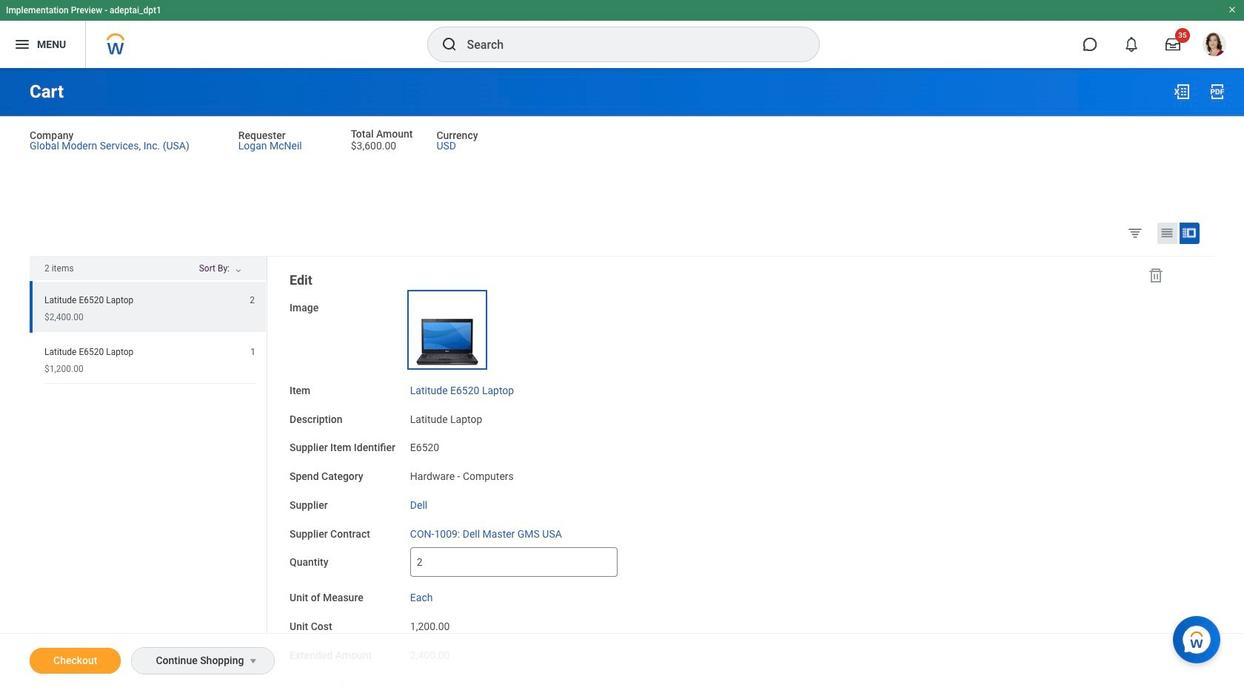 Task type: vqa. For each thing, say whether or not it's contained in the screenshot.
the leftmost Company
no



Task type: locate. For each thing, give the bounding box(es) containing it.
banner
[[0, 0, 1244, 68]]

hardware - computers element
[[410, 468, 514, 483]]

delete image
[[1147, 266, 1165, 284]]

Search Workday  search field
[[467, 28, 788, 61]]

toggle to list detail view image
[[1182, 226, 1197, 241]]

view printable version (pdf) image
[[1209, 83, 1226, 101]]

profile logan mcneil image
[[1203, 33, 1226, 59]]

notifications large image
[[1124, 37, 1139, 52]]

close environment banner image
[[1228, 5, 1237, 14]]

None text field
[[410, 548, 618, 578]]

navigation pane region
[[267, 257, 1183, 688]]

option group
[[1124, 222, 1211, 247]]

region
[[30, 257, 267, 688]]

export to excel image
[[1173, 83, 1191, 101]]

main content
[[0, 68, 1244, 688]]

inbox large image
[[1166, 37, 1180, 52]]



Task type: describe. For each thing, give the bounding box(es) containing it.
none text field inside navigation pane "region"
[[410, 548, 618, 578]]

justify image
[[13, 36, 31, 53]]

search image
[[440, 36, 458, 53]]

caret down image
[[245, 656, 262, 668]]

Toggle to List Detail view radio
[[1180, 223, 1200, 244]]

Toggle to Grid view radio
[[1158, 223, 1178, 244]]

select to filter grid data image
[[1127, 225, 1143, 241]]

item list list box
[[30, 281, 267, 384]]

toggle to grid view image
[[1160, 226, 1175, 241]]

e6520.jpg image
[[410, 293, 484, 367]]

arrow down image
[[247, 265, 265, 275]]

chevron down image
[[230, 268, 247, 278]]



